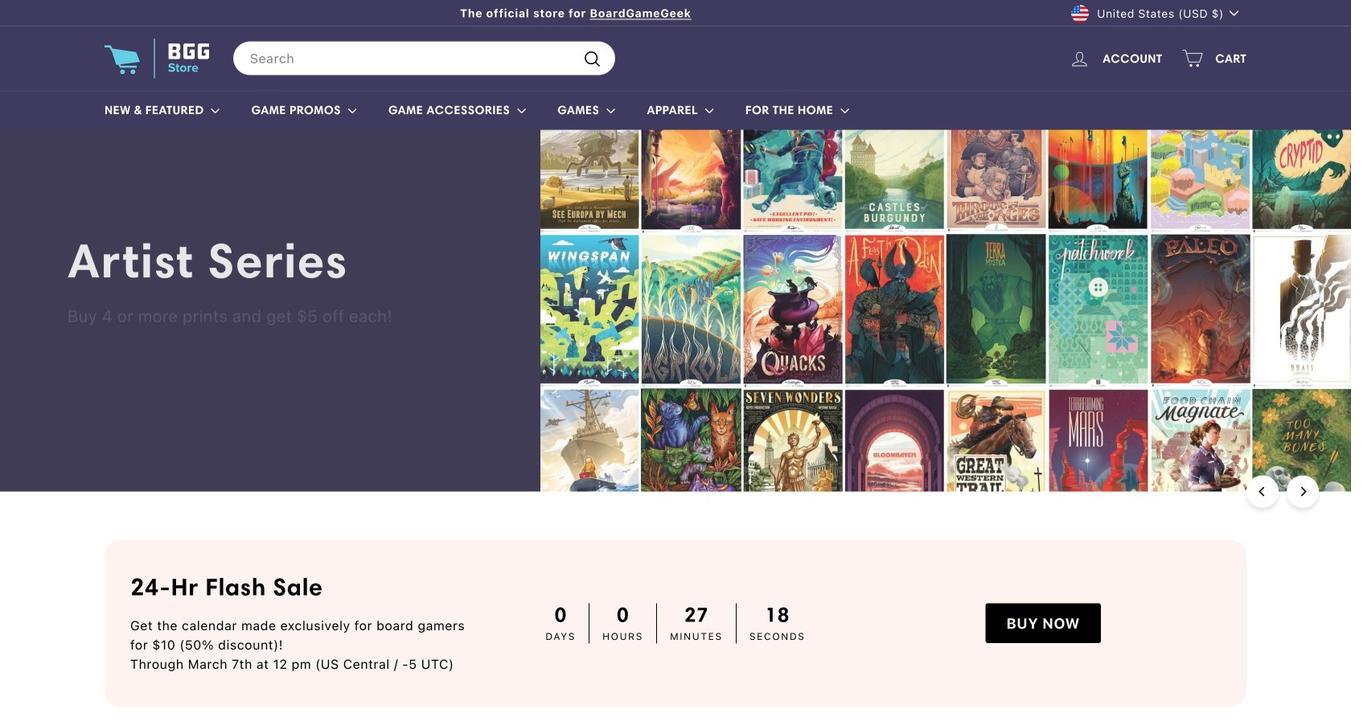 Task type: locate. For each thing, give the bounding box(es) containing it.
bgg store logo image
[[105, 39, 209, 78]]

next image
[[1299, 487, 1308, 497]]

wide image
[[1230, 9, 1239, 18], [348, 107, 357, 115], [607, 107, 615, 115], [706, 107, 714, 115], [841, 107, 849, 115]]

2 wide image from the left
[[518, 107, 526, 115]]

wide image
[[211, 107, 219, 115], [518, 107, 526, 115]]

user image
[[1070, 48, 1091, 70]]

0 horizontal spatial wide image
[[211, 107, 219, 115]]

None search field
[[233, 42, 616, 75]]

1 horizontal spatial wide image
[[518, 107, 526, 115]]

search image
[[583, 49, 603, 69]]

cart image
[[1182, 48, 1204, 69]]



Task type: describe. For each thing, give the bounding box(es) containing it.
previous image
[[1259, 487, 1268, 497]]

Search search field
[[233, 42, 616, 75]]

1 wide image from the left
[[211, 107, 219, 115]]



